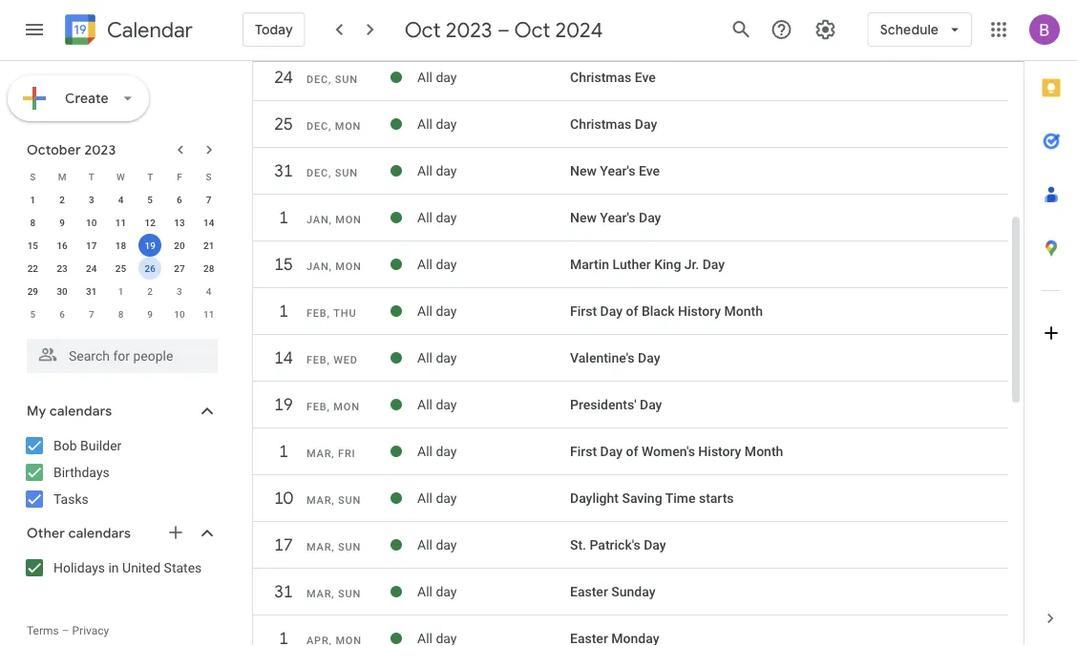 Task type: vqa. For each thing, say whether or not it's contained in the screenshot.
Appointment
no



Task type: describe. For each thing, give the bounding box(es) containing it.
1 horizontal spatial 3
[[177, 286, 182, 297]]

in
[[108, 560, 119, 576]]

new for 1
[[570, 210, 597, 226]]

mar for 17
[[307, 542, 332, 554]]

mar , sun for 31
[[307, 589, 361, 600]]

17 link
[[267, 528, 301, 563]]

history for black
[[678, 304, 721, 319]]

14 for 14 link
[[273, 347, 292, 369]]

15 row
[[253, 247, 1009, 291]]

christmas day
[[570, 116, 658, 132]]

today button
[[243, 7, 305, 53]]

november 7 element
[[80, 303, 103, 326]]

feb for 1
[[307, 308, 327, 320]]

create
[[65, 90, 109, 107]]

, for first day of women's history month
[[332, 448, 335, 460]]

row containing 29
[[18, 280, 224, 303]]

row containing 1
[[18, 188, 224, 211]]

25 link
[[267, 107, 301, 141]]

sun for daylight saving time starts
[[338, 495, 361, 507]]

, for daylight saving time starts
[[332, 495, 335, 507]]

, for new year's day
[[329, 214, 332, 226]]

10 element
[[80, 211, 103, 234]]

day inside 14 row
[[638, 350, 661, 366]]

new year's day
[[570, 210, 662, 226]]

time
[[666, 491, 696, 507]]

today
[[255, 21, 293, 38]]

all day for easter sunday
[[418, 584, 457, 600]]

day for first day of black history month
[[436, 304, 457, 319]]

dec for 25
[[307, 120, 329, 132]]

1 for first day of black history month
[[278, 300, 288, 322]]

19, today element
[[139, 234, 162, 257]]

new for 31
[[570, 163, 597, 179]]

calendar element
[[61, 11, 193, 53]]

eve inside 31 row
[[639, 163, 660, 179]]

all for valentine's day
[[418, 350, 433, 366]]

23
[[57, 263, 68, 274]]

new year's eve
[[570, 163, 660, 179]]

day inside 15 row
[[703, 257, 725, 273]]

jr.
[[685, 257, 700, 273]]

terms link
[[27, 625, 59, 638]]

christmas eve button
[[570, 70, 656, 85]]

daylight saving time starts button
[[570, 491, 734, 507]]

0 vertical spatial 2
[[59, 194, 65, 205]]

builder
[[80, 438, 122, 454]]

26
[[145, 263, 156, 274]]

11 element
[[109, 211, 132, 234]]

mon for 19
[[334, 401, 360, 413]]

31 element
[[80, 280, 103, 303]]

november 9 element
[[139, 303, 162, 326]]

all day for presidents' day
[[418, 397, 457, 413]]

1 for new year's day
[[278, 207, 288, 229]]

first day of black history month button
[[570, 304, 763, 319]]

28
[[203, 263, 214, 274]]

2 t from the left
[[147, 171, 153, 182]]

all day cell for new year's day
[[418, 203, 570, 233]]

27 element
[[168, 257, 191, 280]]

valentine's day button
[[570, 350, 661, 366]]

all day cell for christmas day
[[418, 109, 570, 139]]

sun for easter sunday
[[338, 589, 361, 600]]

november 11 element
[[197, 303, 220, 326]]

25 element
[[109, 257, 132, 280]]

20
[[174, 240, 185, 251]]

13 element
[[168, 211, 191, 234]]

10 for november 10 element
[[174, 309, 185, 320]]

row containing 15
[[18, 234, 224, 257]]

0 horizontal spatial 4
[[118, 194, 124, 205]]

sun for st. patrick's day
[[338, 542, 361, 554]]

row containing 8
[[18, 211, 224, 234]]

schedule button
[[868, 7, 973, 53]]

31 link for new
[[267, 154, 301, 188]]

feb , mon
[[307, 401, 360, 413]]

christmas day button
[[570, 116, 658, 132]]

sun for christmas eve
[[335, 74, 358, 86]]

11 for the november 11 element
[[203, 309, 214, 320]]

first day of women's history month button
[[570, 444, 784, 460]]

november 4 element
[[197, 280, 220, 303]]

martin
[[570, 257, 610, 273]]

thu
[[334, 308, 357, 320]]

3 1 row from the top
[[253, 435, 1009, 479]]

other calendars
[[27, 525, 131, 543]]

presidents' day button
[[570, 397, 663, 413]]

all for martin luther king jr. day
[[418, 257, 433, 273]]

2 s from the left
[[206, 171, 212, 182]]

calendars for my calendars
[[50, 403, 112, 420]]

jan for 1
[[307, 214, 329, 226]]

sunday
[[612, 584, 656, 600]]

0 vertical spatial 6
[[177, 194, 182, 205]]

november 5 element
[[21, 303, 44, 326]]

22
[[27, 263, 38, 274]]

1 vertical spatial 5
[[30, 309, 36, 320]]

30 element
[[51, 280, 74, 303]]

11 for 11 'element'
[[115, 217, 126, 228]]

calendars for other calendars
[[68, 525, 131, 543]]

calendar heading
[[103, 17, 193, 43]]

m
[[58, 171, 66, 182]]

united
[[122, 560, 161, 576]]

history for women's
[[699, 444, 742, 460]]

all day cell for valentine's day
[[418, 343, 570, 374]]

presidents'
[[570, 397, 637, 413]]

1 vertical spatial 9
[[147, 309, 153, 320]]

easter sunday
[[570, 584, 656, 600]]

1 oct from the left
[[405, 16, 441, 43]]

all day for new year's day
[[418, 210, 457, 226]]

other calendars button
[[4, 519, 237, 549]]

feb for 19
[[307, 401, 327, 413]]

easter sunday button
[[570, 584, 656, 600]]

all day cell for easter sunday
[[418, 577, 570, 608]]

support image
[[771, 18, 794, 41]]

st. patrick's day
[[570, 538, 667, 553]]

year's for 1
[[600, 210, 636, 226]]

schedule
[[881, 21, 939, 38]]

luther
[[613, 257, 651, 273]]

calendar
[[107, 17, 193, 43]]

mon for 1
[[336, 214, 362, 226]]

2023 for oct
[[446, 16, 493, 43]]

20 element
[[168, 234, 191, 257]]

all for presidents' day
[[418, 397, 433, 413]]

christmas for 25
[[570, 116, 632, 132]]

november 3 element
[[168, 280, 191, 303]]

all day cell for first day of women's history month
[[418, 437, 570, 467]]

november 6 element
[[51, 303, 74, 326]]

wed
[[334, 354, 358, 366]]

all day for daylight saving time starts
[[418, 491, 457, 507]]

1 up '15' element
[[30, 194, 36, 205]]

october 2023 grid
[[18, 165, 224, 326]]

valentine's
[[570, 350, 635, 366]]

16 element
[[51, 234, 74, 257]]

6 inside 'element'
[[59, 309, 65, 320]]

women's
[[642, 444, 695, 460]]

18 element
[[109, 234, 132, 257]]

f
[[177, 171, 182, 182]]

bob
[[54, 438, 77, 454]]

16
[[57, 240, 68, 251]]

30
[[57, 286, 68, 297]]

tasks
[[54, 492, 89, 507]]

october
[[27, 141, 81, 159]]

19 link
[[267, 388, 301, 422]]

feb , thu
[[307, 308, 357, 320]]

, for martin luther king jr. day
[[329, 261, 332, 273]]

states
[[164, 560, 202, 576]]

all day for first day of women's history month
[[418, 444, 457, 460]]

day for new year's eve
[[436, 163, 457, 179]]

month for first day of black history month
[[725, 304, 763, 319]]

w
[[117, 171, 125, 182]]

patrick's
[[590, 538, 641, 553]]

dec , sun for 31
[[307, 167, 358, 179]]

row containing s
[[18, 165, 224, 188]]

all day for christmas eve
[[418, 70, 457, 85]]

christmas for 24
[[570, 70, 632, 85]]

fri
[[338, 448, 356, 460]]

, for new year's eve
[[329, 167, 332, 179]]

day for daylight saving time starts
[[436, 491, 457, 507]]

dec for 24
[[307, 74, 329, 86]]

all day for valentine's day
[[418, 350, 457, 366]]

christmas eve
[[570, 70, 656, 85]]

1 31 row from the top
[[253, 154, 1009, 198]]

mon for 15
[[336, 261, 362, 273]]

black
[[642, 304, 675, 319]]

daylight
[[570, 491, 619, 507]]

mar for 10
[[307, 495, 332, 507]]

all day cell for st. patrick's day
[[418, 530, 570, 561]]

terms
[[27, 625, 59, 638]]

day for christmas eve
[[436, 70, 457, 85]]

0 vertical spatial –
[[497, 16, 510, 43]]

mar , sun for 10
[[307, 495, 361, 507]]

1 for first day of women's history month
[[278, 441, 288, 463]]

14 link
[[267, 341, 301, 375]]

main drawer image
[[23, 18, 46, 41]]

privacy
[[72, 625, 109, 638]]

dec , mon
[[307, 120, 361, 132]]

, for christmas day
[[329, 120, 332, 132]]

mar for 1
[[307, 448, 332, 460]]

king
[[655, 257, 682, 273]]

10 for '10' link at the left bottom
[[273, 488, 292, 510]]

31 inside "element"
[[86, 286, 97, 297]]

21 element
[[197, 234, 220, 257]]

all for new year's day
[[418, 210, 433, 226]]

14 element
[[197, 211, 220, 234]]

0 horizontal spatial –
[[62, 625, 69, 638]]

all day for new year's eve
[[418, 163, 457, 179]]

mon for 25
[[335, 120, 361, 132]]

privacy link
[[72, 625, 109, 638]]

mar , sun for 17
[[307, 542, 361, 554]]

19 for 19 link
[[273, 394, 292, 416]]

, for first day of black history month
[[327, 308, 330, 320]]

2 31 row from the top
[[253, 575, 1009, 619]]



Task type: locate. For each thing, give the bounding box(es) containing it.
, for presidents' day
[[327, 401, 330, 413]]

1 link up 14 link
[[267, 294, 301, 329]]

jan , mon
[[307, 214, 362, 226], [307, 261, 362, 273]]

5 all from the top
[[418, 257, 433, 273]]

–
[[497, 16, 510, 43], [62, 625, 69, 638]]

10 up 17 element
[[86, 217, 97, 228]]

day inside 19 'row'
[[640, 397, 663, 413]]

dec inside 31 row
[[307, 167, 329, 179]]

november 8 element
[[109, 303, 132, 326]]

october 2023
[[27, 141, 116, 159]]

mar inside 1 row
[[307, 448, 332, 460]]

31 link
[[267, 154, 301, 188], [267, 575, 301, 610]]

, inside 24 row
[[329, 74, 332, 86]]

day down 24 row
[[635, 116, 658, 132]]

17 element
[[80, 234, 103, 257]]

mon inside 15 row
[[336, 261, 362, 273]]

0 vertical spatial 1 row
[[253, 201, 1009, 245]]

, inside 17 row
[[332, 542, 335, 554]]

1 vertical spatial first
[[570, 444, 597, 460]]

dec right 24 link
[[307, 74, 329, 86]]

0 vertical spatial jan
[[307, 214, 329, 226]]

jan for 15
[[307, 261, 329, 273]]

2 oct from the left
[[515, 16, 551, 43]]

2 feb from the top
[[307, 354, 327, 366]]

t right 'm'
[[89, 171, 94, 182]]

3 all day cell from the top
[[418, 156, 570, 186]]

mon inside 25 'row'
[[335, 120, 361, 132]]

day for presidents' day
[[436, 397, 457, 413]]

november 2 element
[[139, 280, 162, 303]]

7 inside november 7 element
[[89, 309, 94, 320]]

4
[[118, 194, 124, 205], [206, 286, 212, 297]]

0 vertical spatial 11
[[115, 217, 126, 228]]

of
[[626, 304, 639, 319], [626, 444, 639, 460]]

3 mar from the top
[[307, 542, 332, 554]]

4 all from the top
[[418, 210, 433, 226]]

1 link up "15" link
[[267, 201, 301, 235]]

8 all day cell from the top
[[418, 390, 570, 420]]

1 1 row from the top
[[253, 201, 1009, 245]]

year's for 31
[[600, 163, 636, 179]]

, for st. patrick's day
[[332, 542, 335, 554]]

3 all day from the top
[[418, 163, 457, 179]]

dec , sun up dec , mon on the top left of the page
[[307, 74, 358, 86]]

saving
[[622, 491, 663, 507]]

all day cell for daylight saving time starts
[[418, 483, 570, 514]]

all day
[[418, 70, 457, 85], [418, 116, 457, 132], [418, 163, 457, 179], [418, 210, 457, 226], [418, 257, 457, 273], [418, 304, 457, 319], [418, 350, 457, 366], [418, 397, 457, 413], [418, 444, 457, 460], [418, 491, 457, 507], [418, 538, 457, 553], [418, 584, 457, 600]]

21
[[203, 240, 214, 251]]

22 element
[[21, 257, 44, 280]]

– right terms
[[62, 625, 69, 638]]

0 vertical spatial 3
[[89, 194, 94, 205]]

terms – privacy
[[27, 625, 109, 638]]

first for first day of black history month
[[570, 304, 597, 319]]

t
[[89, 171, 94, 182], [147, 171, 153, 182]]

2 dec from the top
[[307, 120, 329, 132]]

2 mar , sun from the top
[[307, 542, 361, 554]]

of for black
[[626, 304, 639, 319]]

month
[[725, 304, 763, 319], [745, 444, 784, 460]]

10 row
[[253, 482, 1009, 525]]

my calendars
[[27, 403, 112, 420]]

25 down 24 link
[[273, 113, 292, 135]]

0 vertical spatial first
[[570, 304, 597, 319]]

all day cell for first day of black history month
[[418, 296, 570, 327]]

dec right 25 link
[[307, 120, 329, 132]]

15 inside row
[[27, 240, 38, 251]]

8 down 'november 1' element
[[118, 309, 124, 320]]

6 day from the top
[[436, 304, 457, 319]]

1 vertical spatial –
[[62, 625, 69, 638]]

1 vertical spatial dec
[[307, 120, 329, 132]]

15 link
[[267, 247, 301, 282]]

all day cell inside 14 row
[[418, 343, 570, 374]]

row containing 22
[[18, 257, 224, 280]]

10 day from the top
[[436, 491, 457, 507]]

2 all from the top
[[418, 116, 433, 132]]

dec , sun
[[307, 74, 358, 86], [307, 167, 358, 179]]

31 row up new year's day 'button'
[[253, 154, 1009, 198]]

all for christmas eve
[[418, 70, 433, 85]]

all day for christmas day
[[418, 116, 457, 132]]

year's inside 31 row
[[600, 163, 636, 179]]

5 all day cell from the top
[[418, 249, 570, 280]]

1 row up valentine's day at the bottom of the page
[[253, 294, 1009, 338]]

– left 2024
[[497, 16, 510, 43]]

mar , sun inside 17 row
[[307, 542, 361, 554]]

15 right 28 element
[[273, 254, 292, 276]]

st. patrick's day button
[[570, 538, 667, 553]]

dec inside 24 row
[[307, 74, 329, 86]]

8 all day from the top
[[418, 397, 457, 413]]

2 christmas from the top
[[570, 116, 632, 132]]

2 31 link from the top
[[267, 575, 301, 610]]

day for christmas day
[[436, 116, 457, 132]]

of left 'women's'
[[626, 444, 639, 460]]

17 for 17 element
[[86, 240, 97, 251]]

day
[[635, 116, 658, 132], [639, 210, 662, 226], [703, 257, 725, 273], [601, 304, 623, 319], [638, 350, 661, 366], [640, 397, 663, 413], [601, 444, 623, 460], [644, 538, 667, 553]]

6
[[177, 194, 182, 205], [59, 309, 65, 320]]

24 for 24 link
[[273, 66, 292, 88]]

0 vertical spatial eve
[[635, 70, 656, 85]]

of left black
[[626, 304, 639, 319]]

0 horizontal spatial t
[[89, 171, 94, 182]]

jan up feb , thu
[[307, 214, 329, 226]]

1 horizontal spatial 7
[[206, 194, 212, 205]]

dec inside 25 'row'
[[307, 120, 329, 132]]

1 horizontal spatial 8
[[118, 309, 124, 320]]

0 vertical spatial 7
[[206, 194, 212, 205]]

day inside 19 'row'
[[436, 397, 457, 413]]

day inside 14 row
[[436, 350, 457, 366]]

year's down 25 'row'
[[600, 163, 636, 179]]

25 inside october 2023 grid
[[115, 263, 126, 274]]

1 vertical spatial mar , sun
[[307, 542, 361, 554]]

starts
[[699, 491, 734, 507]]

1 s from the left
[[30, 171, 36, 182]]

1 t from the left
[[89, 171, 94, 182]]

first down martin
[[570, 304, 597, 319]]

19 for 19, today element
[[145, 240, 156, 251]]

27
[[174, 263, 185, 274]]

tab list
[[1025, 61, 1078, 592]]

14 row
[[253, 341, 1009, 385]]

holidays
[[54, 560, 105, 576]]

1 vertical spatial 1 link
[[267, 294, 301, 329]]

25 down 18
[[115, 263, 126, 274]]

feb
[[307, 308, 327, 320], [307, 354, 327, 366], [307, 401, 327, 413]]

1 vertical spatial 3
[[177, 286, 182, 297]]

sun inside 17 row
[[338, 542, 361, 554]]

create button
[[8, 75, 149, 121]]

mon inside 1 row
[[336, 214, 362, 226]]

15 inside row
[[273, 254, 292, 276]]

all day cell for christmas eve
[[418, 62, 570, 93]]

3 1 link from the top
[[267, 435, 301, 469]]

6 all from the top
[[418, 304, 433, 319]]

settings menu image
[[815, 18, 838, 41]]

24 up 25 link
[[273, 66, 292, 88]]

2 vertical spatial dec
[[307, 167, 329, 179]]

add other calendars image
[[166, 524, 185, 543]]

5 up 12 element
[[147, 194, 153, 205]]

mar , sun inside 31 row
[[307, 589, 361, 600]]

0 vertical spatial christmas
[[570, 70, 632, 85]]

6 all day cell from the top
[[418, 296, 570, 327]]

dec , sun down dec , mon on the top left of the page
[[307, 167, 358, 179]]

day for valentine's day
[[436, 350, 457, 366]]

12
[[145, 217, 156, 228]]

11 inside 'element'
[[115, 217, 126, 228]]

31 row
[[253, 154, 1009, 198], [253, 575, 1009, 619]]

10 down the november 3 element
[[174, 309, 185, 320]]

0 horizontal spatial 2
[[59, 194, 65, 205]]

1 vertical spatial feb
[[307, 354, 327, 366]]

daylight saving time starts
[[570, 491, 734, 507]]

1 horizontal spatial 10
[[174, 309, 185, 320]]

all for st. patrick's day
[[418, 538, 433, 553]]

17 down '10' link at the left bottom
[[273, 535, 292, 557]]

1 vertical spatial 15
[[273, 254, 292, 276]]

day inside 25 'row'
[[436, 116, 457, 132]]

all day inside 10 row
[[418, 491, 457, 507]]

1 horizontal spatial 6
[[177, 194, 182, 205]]

17 row
[[253, 528, 1009, 572]]

new up martin
[[570, 210, 597, 226]]

17 down 10 element on the left top
[[86, 240, 97, 251]]

all inside 24 row
[[418, 70, 433, 85]]

5 all day from the top
[[418, 257, 457, 273]]

first day of women's history month
[[570, 444, 784, 460]]

31 down 17 link
[[273, 581, 292, 603]]

new inside 1 row
[[570, 210, 597, 226]]

eve inside 24 row
[[635, 70, 656, 85]]

all day cell for martin luther king jr. day
[[418, 249, 570, 280]]

bob builder
[[54, 438, 122, 454]]

sun inside 10 row
[[338, 495, 361, 507]]

1 of from the top
[[626, 304, 639, 319]]

1 link up '10' link at the left bottom
[[267, 435, 301, 469]]

10 up 17 link
[[273, 488, 292, 510]]

0 horizontal spatial 15
[[27, 240, 38, 251]]

row group
[[18, 188, 224, 326]]

all inside 19 'row'
[[418, 397, 433, 413]]

31 link down 25 link
[[267, 154, 301, 188]]

feb right 19 link
[[307, 401, 327, 413]]

1 new from the top
[[570, 163, 597, 179]]

jan , mon for 1
[[307, 214, 362, 226]]

1 up '10' link at the left bottom
[[278, 441, 288, 463]]

jan , mon down dec , mon on the top left of the page
[[307, 214, 362, 226]]

25
[[273, 113, 292, 135], [115, 263, 126, 274]]

7 day from the top
[[436, 350, 457, 366]]

mar , sun inside 10 row
[[307, 495, 361, 507]]

all day inside 25 'row'
[[418, 116, 457, 132]]

0 vertical spatial 8
[[30, 217, 36, 228]]

1 horizontal spatial 4
[[206, 286, 212, 297]]

sun inside 24 row
[[335, 74, 358, 86]]

19 inside cell
[[145, 240, 156, 251]]

0 vertical spatial 14
[[203, 217, 214, 228]]

, for valentine's day
[[327, 354, 330, 366]]

14 inside 14 link
[[273, 347, 292, 369]]

1 horizontal spatial 5
[[147, 194, 153, 205]]

1 jan , mon from the top
[[307, 214, 362, 226]]

1 horizontal spatial 24
[[273, 66, 292, 88]]

my calendars button
[[4, 396, 237, 427]]

year's down new year's eve button
[[600, 210, 636, 226]]

day right patrick's
[[644, 538, 667, 553]]

1 vertical spatial 6
[[59, 309, 65, 320]]

1 link for first day of black history month
[[267, 294, 301, 329]]

12 all day from the top
[[418, 584, 457, 600]]

1 vertical spatial 31
[[86, 286, 97, 297]]

1 vertical spatial 7
[[89, 309, 94, 320]]

all day inside 17 row
[[418, 538, 457, 553]]

1 dec from the top
[[307, 74, 329, 86]]

1 year's from the top
[[600, 163, 636, 179]]

history up starts
[[699, 444, 742, 460]]

0 horizontal spatial 10
[[86, 217, 97, 228]]

0 vertical spatial of
[[626, 304, 639, 319]]

10 all from the top
[[418, 491, 433, 507]]

1 vertical spatial 8
[[118, 309, 124, 320]]

15 for "15" link
[[273, 254, 292, 276]]

day right valentine's on the right
[[638, 350, 661, 366]]

29 element
[[21, 280, 44, 303]]

1 row up luther
[[253, 201, 1009, 245]]

2 jan from the top
[[307, 261, 329, 273]]

valentine's day
[[570, 350, 661, 366]]

6 down 30 element
[[59, 309, 65, 320]]

0 vertical spatial 31
[[273, 160, 292, 182]]

31 link down 17 link
[[267, 575, 301, 610]]

presidents' day
[[570, 397, 663, 413]]

2 year's from the top
[[600, 210, 636, 226]]

mar , sun
[[307, 495, 361, 507], [307, 542, 361, 554], [307, 589, 361, 600]]

31 row down 17 row
[[253, 575, 1009, 619]]

jan right "15" link
[[307, 261, 329, 273]]

, inside 15 row
[[329, 261, 332, 273]]

11 all day cell from the top
[[418, 530, 570, 561]]

8 day from the top
[[436, 397, 457, 413]]

new inside 31 row
[[570, 163, 597, 179]]

november 10 element
[[168, 303, 191, 326]]

1 horizontal spatial 19
[[273, 394, 292, 416]]

12 all day cell from the top
[[418, 577, 570, 608]]

14 up 21
[[203, 217, 214, 228]]

all inside 14 row
[[418, 350, 433, 366]]

6 all day from the top
[[418, 304, 457, 319]]

mar , fri
[[307, 448, 356, 460]]

jan , mon inside 15 row
[[307, 261, 362, 273]]

5
[[147, 194, 153, 205], [30, 309, 36, 320]]

1 vertical spatial 14
[[273, 347, 292, 369]]

3 up 10 element on the left top
[[89, 194, 94, 205]]

all day cell inside 19 'row'
[[418, 390, 570, 420]]

holidays in united states
[[54, 560, 202, 576]]

1 vertical spatial eve
[[639, 163, 660, 179]]

0 vertical spatial 2023
[[446, 16, 493, 43]]

1 up 14 link
[[278, 300, 288, 322]]

1 vertical spatial calendars
[[68, 525, 131, 543]]

0 vertical spatial 19
[[145, 240, 156, 251]]

1 1 link from the top
[[267, 201, 301, 235]]

day right the jr.
[[703, 257, 725, 273]]

month for first day of women's history month
[[745, 444, 784, 460]]

0 horizontal spatial 11
[[115, 217, 126, 228]]

9 all day cell from the top
[[418, 437, 570, 467]]

1 horizontal spatial 11
[[203, 309, 214, 320]]

new
[[570, 163, 597, 179], [570, 210, 597, 226]]

7 down 31 "element"
[[89, 309, 94, 320]]

23 element
[[51, 257, 74, 280]]

7 all from the top
[[418, 350, 433, 366]]

2 all day cell from the top
[[418, 109, 570, 139]]

row group containing 1
[[18, 188, 224, 326]]

19 down 14 link
[[273, 394, 292, 416]]

all for easter sunday
[[418, 584, 433, 600]]

24 up 31 "element"
[[86, 263, 97, 274]]

19 row
[[253, 388, 1009, 432]]

0 horizontal spatial 19
[[145, 240, 156, 251]]

1 vertical spatial 19
[[273, 394, 292, 416]]

9 down "november 2" element
[[147, 309, 153, 320]]

2 mar from the top
[[307, 495, 332, 507]]

1 all day from the top
[[418, 70, 457, 85]]

dec
[[307, 74, 329, 86], [307, 120, 329, 132], [307, 167, 329, 179]]

24 link
[[267, 60, 301, 95]]

0 vertical spatial month
[[725, 304, 763, 319]]

all day cell inside 17 row
[[418, 530, 570, 561]]

1 all day cell from the top
[[418, 62, 570, 93]]

0 horizontal spatial 8
[[30, 217, 36, 228]]

12 all from the top
[[418, 584, 433, 600]]

all inside 17 row
[[418, 538, 433, 553]]

8 all from the top
[[418, 397, 433, 413]]

31 down 25 link
[[273, 160, 292, 182]]

jan inside 1 row
[[307, 214, 329, 226]]

dec , sun inside 24 row
[[307, 74, 358, 86]]

christmas up christmas day button
[[570, 70, 632, 85]]

day for first day of women's history month
[[436, 444, 457, 460]]

feb left the wed in the bottom of the page
[[307, 354, 327, 366]]

24 element
[[80, 257, 103, 280]]

, inside 14 row
[[327, 354, 330, 366]]

1 vertical spatial dec , sun
[[307, 167, 358, 179]]

1 feb from the top
[[307, 308, 327, 320]]

12 element
[[139, 211, 162, 234]]

s left 'm'
[[30, 171, 36, 182]]

1 vertical spatial 2
[[147, 286, 153, 297]]

17 for 17 link
[[273, 535, 292, 557]]

0 vertical spatial history
[[678, 304, 721, 319]]

4 inside november 4 element
[[206, 286, 212, 297]]

all day cell inside 10 row
[[418, 483, 570, 514]]

3 day from the top
[[436, 163, 457, 179]]

10 all day cell from the top
[[418, 483, 570, 514]]

11 down november 4 element
[[203, 309, 214, 320]]

sun for new year's eve
[[335, 167, 358, 179]]

2
[[59, 194, 65, 205], [147, 286, 153, 297]]

day inside 10 row
[[436, 491, 457, 507]]

1 vertical spatial history
[[699, 444, 742, 460]]

of for women's
[[626, 444, 639, 460]]

feb , wed
[[307, 354, 358, 366]]

dec , sun inside 31 row
[[307, 167, 358, 179]]

10 for 10 element on the left top
[[86, 217, 97, 228]]

new year's eve button
[[570, 163, 660, 179]]

24 for 24 element
[[86, 263, 97, 274]]

,
[[329, 74, 332, 86], [329, 120, 332, 132], [329, 167, 332, 179], [329, 214, 332, 226], [329, 261, 332, 273], [327, 308, 330, 320], [327, 354, 330, 366], [327, 401, 330, 413], [332, 448, 335, 460], [332, 495, 335, 507], [332, 542, 335, 554], [332, 589, 335, 600]]

2 jan , mon from the top
[[307, 261, 362, 273]]

0 vertical spatial dec
[[307, 74, 329, 86]]

all day cell inside 24 row
[[418, 62, 570, 93]]

4 up the november 11 element
[[206, 286, 212, 297]]

mar
[[307, 448, 332, 460], [307, 495, 332, 507], [307, 542, 332, 554], [307, 589, 332, 600]]

0 vertical spatial 25
[[273, 113, 292, 135]]

easter
[[570, 584, 608, 600]]

0 horizontal spatial 14
[[203, 217, 214, 228]]

28 element
[[197, 257, 220, 280]]

7 up 14 element
[[206, 194, 212, 205]]

11 day from the top
[[436, 538, 457, 553]]

3 all from the top
[[418, 163, 433, 179]]

2 vertical spatial 1 link
[[267, 435, 301, 469]]

1 vertical spatial 10
[[174, 309, 185, 320]]

14 for 14 element
[[203, 217, 214, 228]]

2 day from the top
[[436, 116, 457, 132]]

2 1 link from the top
[[267, 294, 301, 329]]

oct 2023 – oct 2024
[[405, 16, 603, 43]]

all day cell inside 25 'row'
[[418, 109, 570, 139]]

mar for 31
[[307, 589, 332, 600]]

dec , sun for 24
[[307, 74, 358, 86]]

25 inside 'row'
[[273, 113, 292, 135]]

jan , mon for 15
[[307, 261, 362, 273]]

all day inside 15 row
[[418, 257, 457, 273]]

26 element
[[139, 257, 162, 280]]

1 jan from the top
[[307, 214, 329, 226]]

31 up november 7 element
[[86, 286, 97, 297]]

all
[[418, 70, 433, 85], [418, 116, 433, 132], [418, 163, 433, 179], [418, 210, 433, 226], [418, 257, 433, 273], [418, 304, 433, 319], [418, 350, 433, 366], [418, 397, 433, 413], [418, 444, 433, 460], [418, 491, 433, 507], [418, 538, 433, 553], [418, 584, 433, 600]]

0 horizontal spatial 7
[[89, 309, 94, 320]]

mar inside 17 row
[[307, 542, 332, 554]]

3 feb from the top
[[307, 401, 327, 413]]

4 day from the top
[[436, 210, 457, 226]]

feb left thu
[[307, 308, 327, 320]]

9 all day from the top
[[418, 444, 457, 460]]

19 down 12
[[145, 240, 156, 251]]

0 vertical spatial new
[[570, 163, 597, 179]]

1
[[30, 194, 36, 205], [278, 207, 288, 229], [118, 286, 124, 297], [278, 300, 288, 322], [278, 441, 288, 463]]

7 all day cell from the top
[[418, 343, 570, 374]]

2 first from the top
[[570, 444, 597, 460]]

2 vertical spatial 1 row
[[253, 435, 1009, 479]]

1 horizontal spatial t
[[147, 171, 153, 182]]

my
[[27, 403, 46, 420]]

all for christmas day
[[418, 116, 433, 132]]

19 cell
[[136, 234, 165, 257]]

1 horizontal spatial 9
[[147, 309, 153, 320]]

3 mar , sun from the top
[[307, 589, 361, 600]]

3 dec from the top
[[307, 167, 329, 179]]

7
[[206, 194, 212, 205], [89, 309, 94, 320]]

1 link for new year's day
[[267, 201, 301, 235]]

2 all day from the top
[[418, 116, 457, 132]]

12 day from the top
[[436, 584, 457, 600]]

all day cell for presidents' day
[[418, 390, 570, 420]]

0 vertical spatial feb
[[307, 308, 327, 320]]

1 mar , sun from the top
[[307, 495, 361, 507]]

eve down 25 'row'
[[639, 163, 660, 179]]

cell
[[418, 624, 570, 647]]

0 vertical spatial 1 link
[[267, 201, 301, 235]]

24 row
[[253, 60, 1009, 104]]

all for new year's eve
[[418, 163, 433, 179]]

1 vertical spatial 24
[[86, 263, 97, 274]]

1 horizontal spatial oct
[[515, 16, 551, 43]]

day up martin luther king jr. day button
[[639, 210, 662, 226]]

all inside 15 row
[[418, 257, 433, 273]]

9 all from the top
[[418, 444, 433, 460]]

mar inside 10 row
[[307, 495, 332, 507]]

all day inside 14 row
[[418, 350, 457, 366]]

2 vertical spatial 31
[[273, 581, 292, 603]]

None search field
[[0, 332, 237, 374]]

13
[[174, 217, 185, 228]]

15 for '15' element
[[27, 240, 38, 251]]

6 down f
[[177, 194, 182, 205]]

feb inside 19 'row'
[[307, 401, 327, 413]]

day inside 25 'row'
[[635, 116, 658, 132]]

9 day from the top
[[436, 444, 457, 460]]

4 all day cell from the top
[[418, 203, 570, 233]]

0 horizontal spatial 9
[[59, 217, 65, 228]]

all inside 25 'row'
[[418, 116, 433, 132]]

day for easter sunday
[[436, 584, 457, 600]]

3 down '27' element
[[177, 286, 182, 297]]

1 vertical spatial 11
[[203, 309, 214, 320]]

1 vertical spatial 31 row
[[253, 575, 1009, 619]]

year's
[[600, 163, 636, 179], [600, 210, 636, 226]]

24 inside 24 link
[[273, 66, 292, 88]]

martin luther king jr. day
[[570, 257, 725, 273]]

, inside 10 row
[[332, 495, 335, 507]]

day for new year's day
[[436, 210, 457, 226]]

2 new from the top
[[570, 210, 597, 226]]

Search for people text field
[[38, 339, 206, 374]]

all day inside 19 'row'
[[418, 397, 457, 413]]

day inside 17 row
[[644, 538, 667, 553]]

1 horizontal spatial 14
[[273, 347, 292, 369]]

15 element
[[21, 234, 44, 257]]

, inside 25 'row'
[[329, 120, 332, 132]]

5 down the 29 element
[[30, 309, 36, 320]]

0 vertical spatial 5
[[147, 194, 153, 205]]

mar inside 31 row
[[307, 589, 332, 600]]

1 row up saving
[[253, 435, 1009, 479]]

2 dec , sun from the top
[[307, 167, 358, 179]]

15 up the 22
[[27, 240, 38, 251]]

1 row
[[253, 201, 1009, 245], [253, 294, 1009, 338], [253, 435, 1009, 479]]

christmas inside 25 'row'
[[570, 116, 632, 132]]

10 all day from the top
[[418, 491, 457, 507]]

day down 14 row
[[640, 397, 663, 413]]

14 up 19 link
[[273, 347, 292, 369]]

1 vertical spatial jan , mon
[[307, 261, 362, 273]]

birthdays
[[54, 465, 110, 481]]

0 horizontal spatial 3
[[89, 194, 94, 205]]

calendars up in
[[68, 525, 131, 543]]

christmas inside 24 row
[[570, 70, 632, 85]]

2 down 'm'
[[59, 194, 65, 205]]

1 vertical spatial 17
[[273, 535, 292, 557]]

2 1 row from the top
[[253, 294, 1009, 338]]

1 horizontal spatial s
[[206, 171, 212, 182]]

all day for first day of black history month
[[418, 304, 457, 319]]

14 inside 14 element
[[203, 217, 214, 228]]

10
[[86, 217, 97, 228], [174, 309, 185, 320], [273, 488, 292, 510]]

0 horizontal spatial 24
[[86, 263, 97, 274]]

other
[[27, 525, 65, 543]]

25 row
[[253, 107, 1009, 151]]

17 inside row
[[273, 535, 292, 557]]

0 vertical spatial 17
[[86, 240, 97, 251]]

1 vertical spatial 25
[[115, 263, 126, 274]]

november 1 element
[[109, 280, 132, 303]]

day for martin luther king jr. day
[[436, 257, 457, 273]]

4 up 11 'element'
[[118, 194, 124, 205]]

31 for new
[[273, 160, 292, 182]]

feb for 14
[[307, 354, 327, 366]]

11
[[115, 217, 126, 228], [203, 309, 214, 320]]

year's inside 1 row
[[600, 210, 636, 226]]

0 vertical spatial 24
[[273, 66, 292, 88]]

1 all from the top
[[418, 70, 433, 85]]

christmas down christmas eve button at right top
[[570, 116, 632, 132]]

19 inside 'row'
[[273, 394, 292, 416]]

history
[[678, 304, 721, 319], [699, 444, 742, 460]]

9 up 16 element
[[59, 217, 65, 228]]

0 vertical spatial dec , sun
[[307, 74, 358, 86]]

st.
[[570, 538, 587, 553]]

history right black
[[678, 304, 721, 319]]

29
[[27, 286, 38, 297]]

day inside 17 row
[[436, 538, 457, 553]]

1 christmas from the top
[[570, 70, 632, 85]]

row
[[18, 165, 224, 188], [18, 188, 224, 211], [18, 211, 224, 234], [18, 234, 224, 257], [18, 257, 224, 280], [18, 280, 224, 303], [18, 303, 224, 326], [253, 622, 1009, 647]]

new year's day button
[[570, 210, 662, 226]]

martin luther king jr. day button
[[570, 257, 725, 273]]

4 all day from the top
[[418, 210, 457, 226]]

8 up '15' element
[[30, 217, 36, 228]]

7 all day from the top
[[418, 350, 457, 366]]

all day for martin luther king jr. day
[[418, 257, 457, 273]]

1 horizontal spatial 2
[[147, 286, 153, 297]]

0 vertical spatial 4
[[118, 194, 124, 205]]

10 link
[[267, 482, 301, 516]]

1 vertical spatial 2023
[[84, 141, 116, 159]]

2023 for october
[[84, 141, 116, 159]]

25 for 25 link
[[273, 113, 292, 135]]

day down 15 row
[[601, 304, 623, 319]]

all inside 10 row
[[418, 491, 433, 507]]

day down 19 'row'
[[601, 444, 623, 460]]

day inside 24 row
[[436, 70, 457, 85]]

2 of from the top
[[626, 444, 639, 460]]

26 cell
[[136, 257, 165, 280]]

1 first from the top
[[570, 304, 597, 319]]

2 up november 9 element
[[147, 286, 153, 297]]

1 vertical spatial christmas
[[570, 116, 632, 132]]

3
[[89, 194, 94, 205], [177, 286, 182, 297]]

4 mar from the top
[[307, 589, 332, 600]]

1 day from the top
[[436, 70, 457, 85]]

11 all from the top
[[418, 538, 433, 553]]

day inside 15 row
[[436, 257, 457, 273]]

day
[[436, 70, 457, 85], [436, 116, 457, 132], [436, 163, 457, 179], [436, 210, 457, 226], [436, 257, 457, 273], [436, 304, 457, 319], [436, 350, 457, 366], [436, 397, 457, 413], [436, 444, 457, 460], [436, 491, 457, 507], [436, 538, 457, 553], [436, 584, 457, 600]]

24 inside 24 element
[[86, 263, 97, 274]]

feb inside 14 row
[[307, 354, 327, 366]]

all day inside 24 row
[[418, 70, 457, 85]]

1 31 link from the top
[[267, 154, 301, 188]]

s right f
[[206, 171, 212, 182]]

new down christmas day button
[[570, 163, 597, 179]]

31 link for easter
[[267, 575, 301, 610]]

, inside 19 'row'
[[327, 401, 330, 413]]

first up daylight
[[570, 444, 597, 460]]

first day of black history month
[[570, 304, 763, 319]]

jan inside 15 row
[[307, 261, 329, 273]]

1 vertical spatial 4
[[206, 286, 212, 297]]

1 vertical spatial year's
[[600, 210, 636, 226]]

0 vertical spatial year's
[[600, 163, 636, 179]]

1 up "15" link
[[278, 207, 288, 229]]

2024
[[556, 16, 603, 43]]

31
[[273, 160, 292, 182], [86, 286, 97, 297], [273, 581, 292, 603]]

dec for 31
[[307, 167, 329, 179]]

1 link for first day of women's history month
[[267, 435, 301, 469]]

row containing 5
[[18, 303, 224, 326]]

mon inside 19 'row'
[[334, 401, 360, 413]]

my calendars list
[[4, 431, 237, 515]]

1 mar from the top
[[307, 448, 332, 460]]

0 horizontal spatial 5
[[30, 309, 36, 320]]

jan , mon up feb , thu
[[307, 261, 362, 273]]

feb inside 1 row
[[307, 308, 327, 320]]

25 for 25 element
[[115, 263, 126, 274]]

11 up 18
[[115, 217, 126, 228]]

all day cell inside 15 row
[[418, 249, 570, 280]]

1 horizontal spatial –
[[497, 16, 510, 43]]

all day cell
[[418, 62, 570, 93], [418, 109, 570, 139], [418, 156, 570, 186], [418, 203, 570, 233], [418, 249, 570, 280], [418, 296, 570, 327], [418, 343, 570, 374], [418, 390, 570, 420], [418, 437, 570, 467], [418, 483, 570, 514], [418, 530, 570, 561], [418, 577, 570, 608]]

0 vertical spatial 9
[[59, 217, 65, 228]]

5 day from the top
[[436, 257, 457, 273]]

11 all day from the top
[[418, 538, 457, 553]]

0 vertical spatial 31 row
[[253, 154, 1009, 198]]

0 vertical spatial 31 link
[[267, 154, 301, 188]]

1 dec , sun from the top
[[307, 74, 358, 86]]

t left f
[[147, 171, 153, 182]]

calendars up bob builder
[[50, 403, 112, 420]]

0 horizontal spatial oct
[[405, 16, 441, 43]]

0 vertical spatial jan , mon
[[307, 214, 362, 226]]

18
[[115, 240, 126, 251]]

17 inside row
[[86, 240, 97, 251]]

dec down dec , mon on the top left of the page
[[307, 167, 329, 179]]

2 vertical spatial feb
[[307, 401, 327, 413]]

1 vertical spatial new
[[570, 210, 597, 226]]

eve up 25 'row'
[[635, 70, 656, 85]]

1 up the november 8 element
[[118, 286, 124, 297]]



